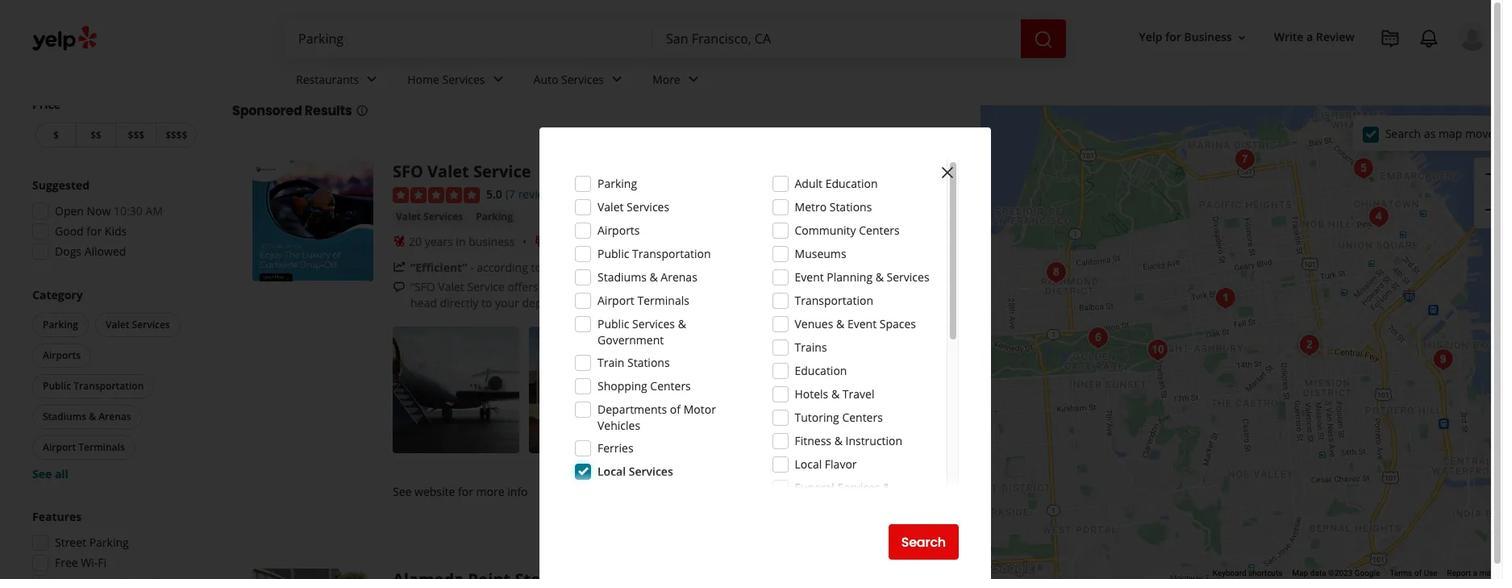 Task type: vqa. For each thing, say whether or not it's contained in the screenshot.
Dismiss card image
no



Task type: describe. For each thing, give the bounding box(es) containing it.
parking
[[618, 279, 657, 294]]

24 chevron down v2 image for more
[[684, 70, 703, 89]]

terms
[[1390, 569, 1413, 578]]

reviews)
[[518, 186, 562, 202]]

& inside the funeral services & cemeteries
[[883, 480, 892, 495]]

0 horizontal spatial valet services button
[[95, 313, 180, 337]]

report a map er
[[1448, 569, 1504, 578]]

map region
[[848, 35, 1504, 579]]

good for kids
[[55, 223, 127, 239]]

instruction
[[846, 433, 903, 448]]

public transportation inside "search" dialog
[[598, 246, 711, 261]]

2 horizontal spatial sfo
[[674, 279, 694, 294]]

then
[[898, 279, 922, 294]]

metro
[[795, 199, 827, 215]]

sort:
[[800, 65, 825, 81]]

$$ button
[[76, 123, 116, 148]]

hotels & travel
[[795, 386, 875, 402]]

centers for shopping centers
[[650, 378, 691, 394]]

search image
[[1034, 30, 1053, 49]]

24 chevron down v2 image for restaurants
[[362, 70, 382, 89]]

auto services
[[534, 71, 604, 87]]

"efficient" - according to 1 user
[[411, 259, 578, 275]]

website
[[862, 482, 913, 500]]

$$$$
[[165, 128, 187, 142]]

see for see portfolio
[[832, 382, 850, 397]]

price
[[32, 97, 60, 112]]

fitness
[[795, 433, 832, 448]]

& right owned
[[627, 234, 635, 249]]

venues
[[795, 316, 834, 332]]

& left travel
[[832, 386, 840, 402]]

an
[[627, 295, 641, 310]]

view website link
[[813, 473, 928, 509]]

search button
[[889, 524, 959, 560]]

stations for metro stations
[[830, 199, 872, 215]]

2 vertical spatial sfo
[[644, 295, 664, 310]]

1 vertical spatial parking button
[[32, 313, 89, 337]]

more link
[[640, 58, 716, 105]]

near
[[420, 57, 466, 84]]

write a review
[[1274, 29, 1355, 45]]

public inside button
[[43, 379, 71, 393]]

terminals inside airport terminals button
[[78, 440, 125, 454]]

restaurants
[[296, 71, 359, 87]]

am
[[146, 203, 163, 219]]

home
[[408, 71, 440, 87]]

family-
[[551, 234, 589, 249]]

16 years in business v2 image
[[393, 235, 406, 248]]

lombard street garage image
[[1229, 143, 1262, 175]]

stadiums & arenas inside "search" dialog
[[598, 269, 698, 285]]

music concourse parking image
[[1083, 321, 1115, 354]]

open
[[55, 203, 84, 219]]

international
[[697, 279, 765, 294]]

search as map moves
[[1386, 125, 1500, 141]]

head
[[411, 295, 437, 310]]

home services link
[[395, 58, 521, 105]]

geary mall garage image
[[1041, 256, 1073, 288]]

& inside public services & government
[[678, 316, 686, 332]]

(7 reviews)
[[506, 186, 562, 202]]

yelp for business button
[[1133, 23, 1255, 52]]

close image
[[938, 163, 957, 182]]

free
[[55, 555, 78, 570]]

1 horizontal spatial parking button
[[473, 209, 516, 225]]

valet up directly
[[438, 279, 464, 294]]

valet services for valet services button to the left
[[106, 318, 170, 332]]

francisco,
[[511, 57, 611, 84]]

$$$ button
[[116, 123, 156, 148]]

see for see website for more info
[[393, 484, 412, 499]]

in inside "sfo valet service offers curbside valet parking at sfo international airport. check-in online, then head directly to your departing terminal. an sfo valet service representative will…"
[[846, 279, 856, 294]]

stadiums inside button
[[43, 410, 86, 423]]

departments of motor vehicles
[[598, 402, 716, 433]]

event planning & services
[[795, 269, 930, 285]]

0 vertical spatial public
[[598, 246, 629, 261]]

a for report
[[1474, 569, 1478, 578]]

stations for train stations
[[628, 355, 670, 370]]

valet inside "search" dialog
[[598, 199, 624, 215]]

review
[[1317, 29, 1355, 45]]

report a map er link
[[1448, 569, 1504, 578]]

0 vertical spatial event
[[795, 269, 824, 285]]

1 vertical spatial education
[[795, 363, 847, 378]]

keyboard
[[1213, 569, 1247, 578]]

24 chevron down v2 image for auto services
[[607, 70, 627, 89]]

years
[[425, 234, 453, 249]]

home services
[[408, 71, 485, 87]]

valet up 20
[[396, 209, 421, 223]]

suggested
[[32, 177, 90, 193]]

map for er
[[1480, 569, 1496, 578]]

category
[[32, 287, 83, 302]]

user actions element
[[1127, 20, 1504, 119]]

1 horizontal spatial to
[[531, 259, 542, 275]]

free wi-fi
[[55, 555, 107, 570]]

16 speech v2 image
[[393, 281, 406, 294]]

see all button
[[32, 466, 68, 482]]

representative
[[737, 295, 813, 310]]

stadiums inside "search" dialog
[[598, 269, 647, 285]]

stadiums & arenas button
[[32, 405, 142, 429]]

public inside public services & government
[[598, 316, 629, 332]]

16 info v2 image
[[355, 104, 368, 117]]

parking up "fi"
[[89, 535, 129, 550]]

government
[[598, 332, 664, 348]]

search for search
[[902, 533, 946, 551]]

family-owned & operated
[[551, 234, 687, 249]]

keyboard shortcuts
[[1213, 569, 1283, 578]]

features
[[32, 509, 82, 524]]

directly
[[440, 295, 479, 310]]

group containing category
[[29, 287, 200, 482]]

online,
[[859, 279, 895, 294]]

parking down category
[[43, 318, 78, 332]]

auto
[[534, 71, 559, 87]]

fi
[[98, 555, 107, 570]]

airport inside button
[[43, 440, 76, 454]]

valet inside group
[[106, 318, 129, 332]]

public transportation button
[[32, 374, 154, 398]]

0 horizontal spatial more
[[476, 484, 505, 499]]

data
[[1311, 569, 1327, 578]]

tutoring centers
[[795, 410, 883, 425]]

top
[[232, 57, 268, 84]]

results
[[305, 102, 352, 120]]

departing
[[522, 295, 573, 310]]

services inside public services & government
[[632, 316, 675, 332]]

hotels
[[795, 386, 829, 402]]

service for "sfo valet service offers curbside valet parking at sfo international airport. check-in online, then head directly to your departing terminal. an sfo valet service representative will…"
[[467, 279, 505, 294]]

services inside group
[[132, 318, 170, 332]]

will…"
[[816, 295, 846, 310]]

search dialog
[[0, 0, 1504, 579]]

see all
[[32, 466, 68, 482]]

& left at
[[650, 269, 658, 285]]

parking inside "search" dialog
[[598, 176, 637, 191]]

your
[[495, 295, 519, 310]]

website
[[415, 484, 455, 499]]

price group
[[32, 97, 200, 151]]

0 vertical spatial valet services button
[[393, 209, 466, 225]]

top 10 best parking near san francisco, california
[[232, 57, 710, 84]]

20
[[409, 234, 422, 249]]

according
[[477, 259, 528, 275]]

keyboard shortcuts button
[[1213, 568, 1283, 579]]

report
[[1448, 569, 1472, 578]]

curbside
[[541, 279, 587, 294]]



Task type: locate. For each thing, give the bounding box(es) containing it.
1 horizontal spatial public transportation
[[598, 246, 711, 261]]

sfo down at
[[644, 295, 664, 310]]

10:30
[[114, 203, 143, 219]]

of for terms
[[1415, 569, 1422, 578]]

valet services button down 5 star rating image
[[393, 209, 466, 225]]

2 vertical spatial service
[[696, 295, 734, 310]]

1 vertical spatial in
[[846, 279, 856, 294]]

2 horizontal spatial transportation
[[795, 293, 874, 308]]

parking up family-owned & operated at the top of page
[[598, 176, 637, 191]]

0 horizontal spatial search
[[902, 533, 946, 551]]

1 vertical spatial a
[[1474, 569, 1478, 578]]

education up hotels
[[795, 363, 847, 378]]

&
[[627, 234, 635, 249], [650, 269, 658, 285], [876, 269, 884, 285], [678, 316, 686, 332], [837, 316, 845, 332], [832, 386, 840, 402], [89, 410, 96, 423], [835, 433, 843, 448], [883, 480, 892, 495]]

see portfolio
[[832, 382, 899, 397]]

use
[[1424, 569, 1438, 578]]

1 horizontal spatial airport
[[598, 293, 635, 308]]

of left 'motor' at the bottom left of the page
[[670, 402, 681, 417]]

public transportation up stadiums & arenas button
[[43, 379, 144, 393]]

0 vertical spatial search
[[1386, 125, 1421, 141]]

group
[[1475, 157, 1504, 228], [27, 177, 200, 265], [29, 287, 200, 482], [27, 509, 200, 579]]

service for sfo valet service
[[473, 161, 531, 182]]

google
[[1355, 569, 1381, 578]]

airports right the family-
[[598, 223, 640, 238]]

16 info v2 image
[[936, 67, 949, 80]]

a for write
[[1307, 29, 1314, 45]]

map for moves
[[1439, 125, 1463, 141]]

public up valet
[[598, 246, 629, 261]]

service up 5.0 link
[[473, 161, 531, 182]]

valet services for the topmost valet services button
[[396, 209, 463, 223]]

event down museums
[[795, 269, 824, 285]]

to left your
[[482, 295, 492, 310]]

transportation inside button
[[74, 379, 144, 393]]

terminals inside "search" dialog
[[638, 293, 690, 308]]

& down tutoring centers
[[835, 433, 843, 448]]

notifications image
[[1420, 29, 1439, 48]]

valet up owned
[[598, 199, 624, 215]]

venues & event spaces
[[795, 316, 916, 332]]

5.0
[[486, 186, 502, 202]]

1 vertical spatial sfo
[[674, 279, 694, 294]]

0 vertical spatial more
[[849, 295, 879, 310]]

valet services
[[598, 199, 670, 215], [396, 209, 463, 223], [106, 318, 170, 332]]

see website for more info
[[393, 484, 528, 499]]

parking down 5.0
[[476, 209, 513, 223]]

0 horizontal spatial airport terminals
[[43, 440, 125, 454]]

to
[[531, 259, 542, 275], [482, 295, 492, 310]]

valet
[[590, 279, 615, 294]]

see left website
[[393, 484, 412, 499]]

0 horizontal spatial in
[[456, 234, 466, 249]]

arenas down public transportation button
[[99, 410, 131, 423]]

business categories element
[[283, 58, 1487, 105]]

stadiums & arenas
[[598, 269, 698, 285], [43, 410, 131, 423]]

in
[[456, 234, 466, 249], [846, 279, 856, 294]]

1 horizontal spatial terminals
[[638, 293, 690, 308]]

alamo square parking image
[[1210, 282, 1242, 314]]

16 chevron down v2 image
[[1236, 31, 1249, 44]]

search inside button
[[902, 533, 946, 551]]

1 horizontal spatial arenas
[[661, 269, 698, 285]]

community centers
[[795, 223, 900, 238]]

parking button down category
[[32, 313, 89, 337]]

yelp
[[1139, 29, 1163, 45]]

0 vertical spatial centers
[[859, 223, 900, 238]]

24 chevron down v2 image right auto services
[[607, 70, 627, 89]]

1 vertical spatial service
[[467, 279, 505, 294]]

terms of use link
[[1390, 569, 1438, 578]]

24 chevron down v2 image for home services
[[488, 70, 508, 89]]

centers up event planning & services
[[859, 223, 900, 238]]

train stations
[[598, 355, 670, 370]]

0 horizontal spatial valet services
[[106, 318, 170, 332]]

"efficient"
[[411, 259, 467, 275]]

best
[[295, 57, 337, 84]]

airport up public services & government
[[598, 293, 635, 308]]

search for search as map moves
[[1386, 125, 1421, 141]]

1 horizontal spatial airport terminals
[[598, 293, 690, 308]]

transportation up stadiums & arenas button
[[74, 379, 144, 393]]

parking button
[[473, 209, 516, 225], [32, 313, 89, 337]]

valet services button up public transportation button
[[95, 313, 180, 337]]

& right the planning at the top of the page
[[876, 269, 884, 285]]

airports up public transportation button
[[43, 348, 81, 362]]

a right report
[[1474, 569, 1478, 578]]

local down fitness
[[795, 457, 822, 472]]

1 horizontal spatial stadiums
[[598, 269, 647, 285]]

valet services inside "search" dialog
[[598, 199, 670, 215]]

None search field
[[286, 19, 1070, 58]]

stadiums
[[598, 269, 647, 285], [43, 410, 86, 423]]

portfolio
[[853, 382, 899, 397]]

1 horizontal spatial see
[[393, 484, 412, 499]]

0 vertical spatial service
[[473, 161, 531, 182]]

map data ©2023 google
[[1293, 569, 1381, 578]]

1 horizontal spatial more
[[849, 295, 879, 310]]

$
[[53, 128, 59, 142]]

0 horizontal spatial of
[[670, 402, 681, 417]]

$$$
[[128, 128, 145, 142]]

0 vertical spatial terminals
[[638, 293, 690, 308]]

public transportation
[[598, 246, 711, 261], [43, 379, 144, 393]]

0 vertical spatial for
[[1166, 29, 1182, 45]]

sfo valet service image
[[252, 161, 373, 282]]

3 24 chevron down v2 image from the left
[[607, 70, 627, 89]]

service down "efficient" - according to 1 user
[[467, 279, 505, 294]]

1 vertical spatial airport terminals
[[43, 440, 125, 454]]

24 chevron down v2 image inside restaurants link
[[362, 70, 382, 89]]

of inside departments of motor vehicles
[[670, 402, 681, 417]]

1
[[545, 259, 551, 275]]

0 vertical spatial in
[[456, 234, 466, 249]]

parking up 16 info v2 image
[[341, 57, 416, 84]]

24 chevron down v2 image left auto
[[488, 70, 508, 89]]

0 horizontal spatial stadiums & arenas
[[43, 410, 131, 423]]

open now 10:30 am
[[55, 203, 163, 219]]

public transportation inside button
[[43, 379, 144, 393]]

owned
[[589, 234, 624, 249]]

1 horizontal spatial map
[[1480, 569, 1496, 578]]

0 horizontal spatial event
[[795, 269, 824, 285]]

1 vertical spatial for
[[87, 223, 102, 239]]

airports
[[598, 223, 640, 238], [43, 348, 81, 362]]

user
[[554, 259, 578, 275]]

map
[[1293, 569, 1309, 578]]

centers
[[859, 223, 900, 238], [650, 378, 691, 394], [842, 410, 883, 425]]

parking button down 5.0
[[473, 209, 516, 225]]

1 horizontal spatial a
[[1474, 569, 1478, 578]]

group containing features
[[27, 509, 200, 579]]

public services & government
[[598, 316, 686, 348]]

zoom in image
[[1483, 164, 1502, 184]]

offers
[[508, 279, 539, 294]]

0 horizontal spatial parking button
[[32, 313, 89, 337]]

more down online,
[[849, 295, 879, 310]]

0 vertical spatial of
[[670, 402, 681, 417]]

sfo right at
[[674, 279, 694, 294]]

for right yelp at the top of page
[[1166, 29, 1182, 45]]

0 horizontal spatial arenas
[[99, 410, 131, 423]]

24 chevron down v2 image right more
[[684, 70, 703, 89]]

for for business
[[1166, 29, 1182, 45]]

0 horizontal spatial for
[[87, 223, 102, 239]]

1 vertical spatial stadiums
[[43, 410, 86, 423]]

1 horizontal spatial event
[[848, 316, 877, 332]]

valet
[[428, 161, 469, 182], [598, 199, 624, 215], [396, 209, 421, 223], [438, 279, 464, 294], [667, 295, 693, 310], [106, 318, 129, 332]]

& down public transportation button
[[89, 410, 96, 423]]

public down airports button
[[43, 379, 71, 393]]

stations
[[830, 199, 872, 215], [628, 355, 670, 370]]

0 horizontal spatial local
[[598, 464, 626, 479]]

(7
[[506, 186, 515, 202]]

"sfo valet service offers curbside valet parking at sfo international airport. check-in online, then head directly to your departing terminal. an sfo valet service representative will…"
[[411, 279, 922, 310]]

terms of use
[[1390, 569, 1438, 578]]

valet down at
[[667, 295, 693, 310]]

0 horizontal spatial a
[[1307, 29, 1314, 45]]

see up tutoring centers
[[832, 382, 850, 397]]

1 horizontal spatial stations
[[830, 199, 872, 215]]

16 trending v2 image
[[393, 261, 406, 274]]

1 horizontal spatial valet services button
[[393, 209, 466, 225]]

sfo valet service link
[[393, 161, 531, 182]]

north beach parking garage image
[[1348, 152, 1380, 184]]

centers for community centers
[[859, 223, 900, 238]]

stadiums & arenas up an
[[598, 269, 698, 285]]

valet up public transportation button
[[106, 318, 129, 332]]

to inside "sfo valet service offers curbside valet parking at sfo international airport. check-in online, then head directly to your departing terminal. an sfo valet service representative will…"
[[482, 295, 492, 310]]

1 horizontal spatial stadiums & arenas
[[598, 269, 698, 285]]

ferries
[[598, 440, 634, 456]]

2 horizontal spatial valet services
[[598, 199, 670, 215]]

centers up departments of motor vehicles
[[650, 378, 691, 394]]

2 24 chevron down v2 image from the left
[[488, 70, 508, 89]]

1 24 chevron down v2 image from the left
[[362, 70, 382, 89]]

cemeteries
[[795, 496, 855, 511]]

2 horizontal spatial see
[[832, 382, 850, 397]]

24 chevron down v2 image inside home services link
[[488, 70, 508, 89]]

see for see all
[[32, 466, 52, 482]]

0 vertical spatial education
[[826, 176, 878, 191]]

0 horizontal spatial stadiums
[[43, 410, 86, 423]]

arenas inside "search" dialog
[[661, 269, 698, 285]]

transportation down the planning at the top of the page
[[795, 293, 874, 308]]

search left as
[[1386, 125, 1421, 141]]

1 horizontal spatial in
[[846, 279, 856, 294]]

0 vertical spatial public transportation
[[598, 246, 711, 261]]

in up more link
[[846, 279, 856, 294]]

event
[[795, 269, 824, 285], [848, 316, 877, 332]]

1 vertical spatial see
[[32, 466, 52, 482]]

0 vertical spatial map
[[1439, 125, 1463, 141]]

as
[[1424, 125, 1436, 141]]

more left info
[[476, 484, 505, 499]]

1 vertical spatial public
[[598, 316, 629, 332]]

event down more link
[[848, 316, 877, 332]]

public up government
[[598, 316, 629, 332]]

stadiums up airport terminals button
[[43, 410, 86, 423]]

projects image
[[1381, 29, 1400, 48]]

stadiums up an
[[598, 269, 647, 285]]

street parking
[[55, 535, 129, 550]]

sfo up 5 star rating image
[[393, 161, 423, 182]]

1 vertical spatial airport
[[43, 440, 76, 454]]

for up dogs allowed
[[87, 223, 102, 239]]

0 horizontal spatial map
[[1439, 125, 1463, 141]]

0 horizontal spatial stations
[[628, 355, 670, 370]]

dogs
[[55, 244, 81, 259]]

airports inside button
[[43, 348, 81, 362]]

centers for tutoring centers
[[842, 410, 883, 425]]

1 vertical spatial transportation
[[795, 293, 874, 308]]

24 chevron down v2 image up 16 info v2 image
[[362, 70, 382, 89]]

5 star rating image
[[393, 187, 480, 203]]

transportation
[[632, 246, 711, 261], [795, 293, 874, 308], [74, 379, 144, 393]]

map left er
[[1480, 569, 1496, 578]]

24 chevron down v2 image
[[362, 70, 382, 89], [488, 70, 508, 89], [607, 70, 627, 89], [684, 70, 703, 89]]

2 vertical spatial transportation
[[74, 379, 144, 393]]

centers down travel
[[842, 410, 883, 425]]

2 vertical spatial centers
[[842, 410, 883, 425]]

0 vertical spatial airport terminals
[[598, 293, 690, 308]]

airport up all
[[43, 440, 76, 454]]

for inside button
[[1166, 29, 1182, 45]]

valet services up public transportation button
[[106, 318, 170, 332]]

1 vertical spatial terminals
[[78, 440, 125, 454]]

0 vertical spatial sfo
[[393, 161, 423, 182]]

0 vertical spatial see
[[832, 382, 850, 397]]

valet services inside group
[[106, 318, 170, 332]]

airport terminals inside button
[[43, 440, 125, 454]]

public transportation up at
[[598, 246, 711, 261]]

2 vertical spatial public
[[43, 379, 71, 393]]

san
[[470, 57, 507, 84]]

valet services down 5 star rating image
[[396, 209, 463, 223]]

view
[[828, 482, 858, 500]]

0 vertical spatial stadiums
[[598, 269, 647, 285]]

for for kids
[[87, 223, 102, 239]]

kids
[[105, 223, 127, 239]]

valet services up family-owned & operated at the top of page
[[598, 199, 670, 215]]

0 horizontal spatial sfo
[[393, 161, 423, 182]]

for right website
[[458, 484, 473, 499]]

& down "sfo valet service offers curbside valet parking at sfo international airport. check-in online, then head directly to your departing terminal. an sfo valet service representative will…"
[[678, 316, 686, 332]]

a right 'write'
[[1307, 29, 1314, 45]]

1 vertical spatial airports
[[43, 348, 81, 362]]

airport terminals up public services & government
[[598, 293, 690, 308]]

view website
[[828, 482, 913, 500]]

stations up community centers
[[830, 199, 872, 215]]

1 vertical spatial public transportation
[[43, 379, 144, 393]]

valet up 5 star rating image
[[428, 161, 469, 182]]

airport terminals inside "search" dialog
[[598, 293, 690, 308]]

see
[[832, 382, 850, 397], [32, 466, 52, 482], [393, 484, 412, 499]]

services inside the funeral services & cemeteries
[[838, 480, 880, 495]]

0 horizontal spatial to
[[482, 295, 492, 310]]

airport.
[[768, 279, 808, 294]]

1 vertical spatial stadiums & arenas
[[43, 410, 131, 423]]

sutter stockton garage image
[[1363, 200, 1396, 233]]

0 vertical spatial stations
[[830, 199, 872, 215]]

to left 1
[[531, 259, 542, 275]]

1 vertical spatial of
[[1415, 569, 1422, 578]]

search
[[1386, 125, 1421, 141], [902, 533, 946, 551]]

& right the view
[[883, 480, 892, 495]]

more
[[849, 295, 879, 310], [476, 484, 505, 499]]

service down the international
[[696, 295, 734, 310]]

zoom out image
[[1483, 200, 1502, 220]]

search down website
[[902, 533, 946, 551]]

16 family owned v2 image
[[535, 235, 548, 248]]

parking at the exchange image
[[1428, 343, 1460, 375]]

24 chevron down v2 image inside the auto services link
[[607, 70, 627, 89]]

local for local services
[[598, 464, 626, 479]]

1 horizontal spatial for
[[458, 484, 473, 499]]

0 horizontal spatial transportation
[[74, 379, 144, 393]]

2 vertical spatial see
[[393, 484, 412, 499]]

education up metro stations
[[826, 176, 878, 191]]

arenas down 'operated'
[[661, 269, 698, 285]]

info
[[508, 484, 528, 499]]

operated
[[638, 234, 687, 249]]

10
[[272, 57, 291, 84]]

sponsored
[[232, 102, 302, 120]]

local down ferries
[[598, 464, 626, 479]]

0 horizontal spatial public transportation
[[43, 379, 144, 393]]

airports inside "search" dialog
[[598, 223, 640, 238]]

0 vertical spatial to
[[531, 259, 542, 275]]

1 vertical spatial search
[[902, 533, 946, 551]]

0 horizontal spatial airport
[[43, 440, 76, 454]]

map right as
[[1439, 125, 1463, 141]]

terminals up public services & government
[[638, 293, 690, 308]]

1 vertical spatial to
[[482, 295, 492, 310]]

0 vertical spatial airports
[[598, 223, 640, 238]]

of for departments
[[670, 402, 681, 417]]

write a review link
[[1268, 23, 1362, 52]]

stadiums & arenas down public transportation button
[[43, 410, 131, 423]]

elif parking image
[[1294, 329, 1326, 361], [1294, 329, 1326, 361]]

terminals down stadiums & arenas button
[[78, 440, 125, 454]]

google image
[[985, 558, 1038, 579]]

1 vertical spatial stations
[[628, 355, 670, 370]]

24 chevron down v2 image inside more link
[[684, 70, 703, 89]]

kezar parking lot image
[[1142, 334, 1174, 366]]

at
[[660, 279, 671, 294]]

travel
[[843, 386, 875, 402]]

5.0 link
[[486, 185, 502, 202]]

& inside button
[[89, 410, 96, 423]]

stations up shopping centers at bottom left
[[628, 355, 670, 370]]

1 horizontal spatial valet services
[[396, 209, 463, 223]]

see left all
[[32, 466, 52, 482]]

spaces
[[880, 316, 916, 332]]

in right years
[[456, 234, 466, 249]]

& down 'will…"'
[[837, 316, 845, 332]]

adult
[[795, 176, 823, 191]]

stadiums & arenas inside button
[[43, 410, 131, 423]]

1 horizontal spatial transportation
[[632, 246, 711, 261]]

of left use
[[1415, 569, 1422, 578]]

terminal.
[[576, 295, 624, 310]]

transportation up at
[[632, 246, 711, 261]]

trains
[[795, 340, 827, 355]]

airport inside "search" dialog
[[598, 293, 635, 308]]

airport terminals down stadiums & arenas button
[[43, 440, 125, 454]]

fitness & instruction
[[795, 433, 903, 448]]

2 vertical spatial for
[[458, 484, 473, 499]]

street
[[55, 535, 86, 550]]

group containing suggested
[[27, 177, 200, 265]]

arenas inside button
[[99, 410, 131, 423]]

planning
[[827, 269, 873, 285]]

local for local flavor
[[795, 457, 822, 472]]

1 vertical spatial centers
[[650, 378, 691, 394]]

1 horizontal spatial local
[[795, 457, 822, 472]]

funeral
[[795, 480, 835, 495]]

1 vertical spatial event
[[848, 316, 877, 332]]

a
[[1307, 29, 1314, 45], [1474, 569, 1478, 578]]

0 vertical spatial airport
[[598, 293, 635, 308]]

parking inside parking link
[[476, 209, 513, 223]]

1 vertical spatial map
[[1480, 569, 1496, 578]]

see portfolio link
[[802, 326, 928, 453]]

of
[[670, 402, 681, 417], [1415, 569, 1422, 578]]

er
[[1498, 569, 1504, 578]]

0 vertical spatial transportation
[[632, 246, 711, 261]]

4 24 chevron down v2 image from the left
[[684, 70, 703, 89]]

0 vertical spatial parking button
[[473, 209, 516, 225]]



